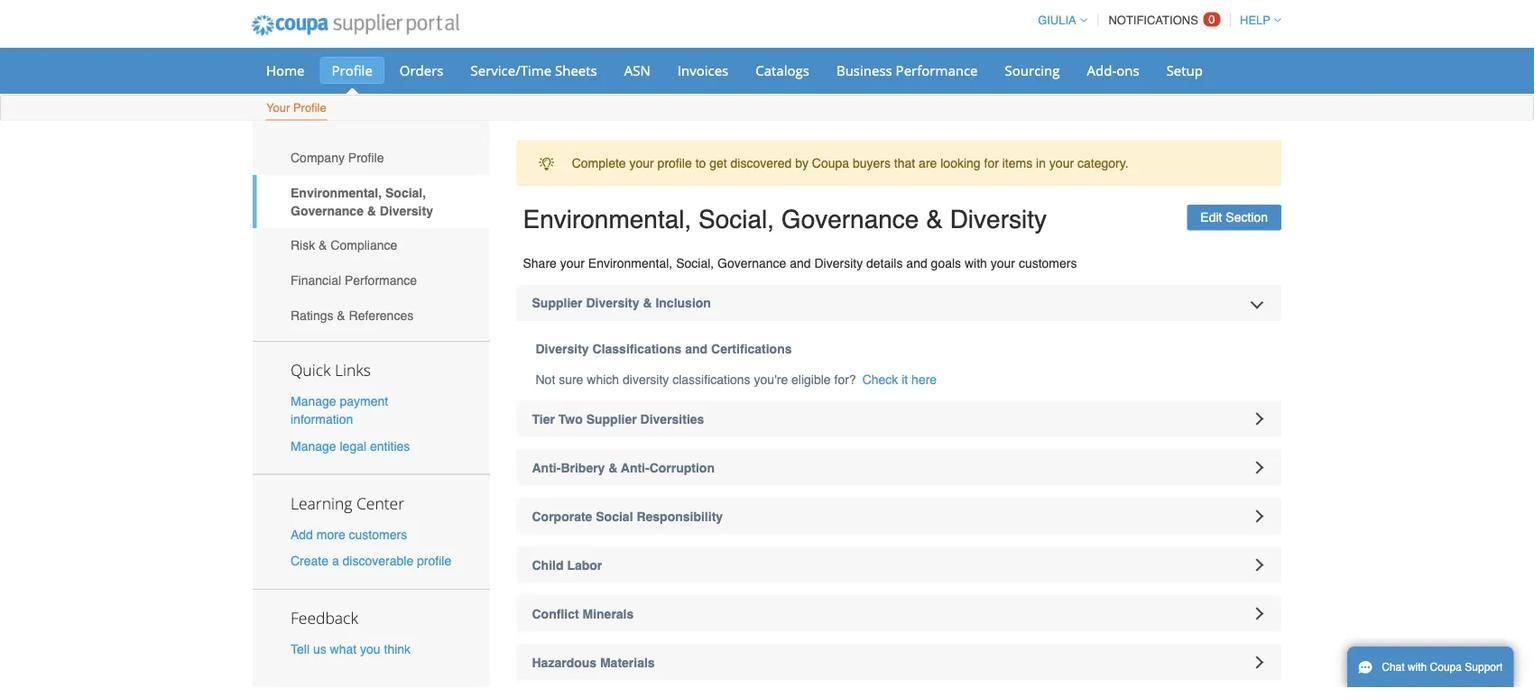 Task type: describe. For each thing, give the bounding box(es) containing it.
category.
[[1078, 156, 1129, 170]]

your right complete
[[630, 156, 654, 170]]

tell
[[291, 643, 310, 657]]

& up goals
[[926, 205, 943, 234]]

your right in
[[1050, 156, 1074, 170]]

ons
[[1117, 61, 1140, 79]]

your right share
[[560, 256, 585, 270]]

giulia
[[1038, 14, 1077, 27]]

create a discoverable profile link
[[291, 554, 452, 569]]

diversity left details
[[815, 256, 863, 270]]

company profile
[[291, 151, 384, 165]]

setup
[[1167, 61, 1203, 79]]

add-ons
[[1087, 61, 1140, 79]]

help link
[[1232, 14, 1282, 27]]

anti-bribery & anti-corruption
[[532, 461, 715, 475]]

discovered
[[731, 156, 792, 170]]

tier two supplier diversities heading
[[517, 401, 1282, 437]]

get
[[710, 156, 727, 170]]

& left inclusion
[[643, 296, 652, 310]]

2 anti- from the left
[[621, 461, 650, 475]]

support
[[1466, 662, 1504, 674]]

1 vertical spatial social,
[[699, 205, 775, 234]]

share your environmental, social, governance and diversity details and goals with your customers
[[523, 256, 1078, 270]]

add more customers link
[[291, 528, 407, 542]]

diversity up risk & compliance link
[[380, 204, 433, 218]]

classifications
[[593, 342, 682, 356]]

add more customers
[[291, 528, 407, 542]]

diversity classifications and certifications
[[536, 342, 792, 356]]

corruption
[[650, 461, 715, 475]]

conflict
[[532, 607, 579, 622]]

2 horizontal spatial and
[[907, 256, 928, 270]]

think
[[384, 643, 411, 657]]

for
[[985, 156, 999, 170]]

home
[[266, 61, 305, 79]]

risk & compliance link
[[253, 228, 490, 263]]

not
[[536, 372, 556, 387]]

you're
[[754, 372, 788, 387]]

us
[[313, 643, 327, 657]]

chat with coupa support button
[[1348, 647, 1514, 689]]

service/time sheets link
[[459, 57, 609, 84]]

tier two supplier diversities
[[532, 412, 705, 427]]

for?
[[835, 372, 856, 387]]

conflict minerals button
[[517, 596, 1282, 632]]

company profile link
[[253, 140, 490, 175]]

& right risk
[[319, 238, 327, 253]]

governance up risk & compliance
[[291, 204, 364, 218]]

2 vertical spatial environmental,
[[589, 256, 673, 270]]

are
[[919, 156, 937, 170]]

anti-bribery & anti-corruption heading
[[517, 450, 1282, 486]]

risk & compliance
[[291, 238, 397, 253]]

edit
[[1201, 211, 1223, 225]]

0 vertical spatial with
[[965, 256, 988, 270]]

create a discoverable profile
[[291, 554, 452, 569]]

child labor
[[532, 558, 602, 573]]

share
[[523, 256, 557, 270]]

notifications
[[1109, 14, 1199, 27]]

corporate social responsibility
[[532, 510, 723, 524]]

classifications
[[673, 372, 751, 387]]

create
[[291, 554, 329, 569]]

buyers
[[853, 156, 891, 170]]

goals
[[931, 256, 962, 270]]

responsibility
[[637, 510, 723, 524]]

manage for manage payment information
[[291, 395, 336, 409]]

orders
[[400, 61, 444, 79]]

complete your profile to get discovered by coupa buyers that are looking for items in your category. alert
[[517, 140, 1282, 186]]

ratings & references
[[291, 308, 414, 323]]

catalogs link
[[744, 57, 822, 84]]

bribery
[[561, 461, 605, 475]]

profile inside complete your profile to get discovered by coupa buyers that are looking for items in your category. alert
[[658, 156, 692, 170]]

profile for your profile
[[293, 101, 327, 115]]

quick links
[[291, 360, 371, 381]]

social
[[596, 510, 633, 524]]

information
[[291, 413, 353, 427]]

you
[[360, 643, 381, 657]]

governance up details
[[782, 205, 919, 234]]

1 anti- from the left
[[532, 461, 561, 475]]

asn link
[[613, 57, 662, 84]]

tier two supplier diversities button
[[517, 401, 1282, 437]]

diversity down for
[[950, 205, 1047, 234]]

invoices link
[[666, 57, 741, 84]]

check
[[863, 372, 899, 387]]

hazardous materials button
[[517, 645, 1282, 681]]

in
[[1037, 156, 1046, 170]]

setup link
[[1155, 57, 1215, 84]]

coupa supplier portal image
[[239, 3, 472, 48]]

inclusion
[[656, 296, 711, 310]]

it
[[902, 372, 908, 387]]

coupa inside button
[[1431, 662, 1463, 674]]

tell us what you think button
[[291, 641, 411, 659]]

your profile link
[[265, 97, 327, 121]]

sourcing
[[1005, 61, 1060, 79]]

center
[[357, 493, 405, 514]]

add-
[[1087, 61, 1117, 79]]

catalogs
[[756, 61, 810, 79]]

& up risk & compliance link
[[367, 204, 376, 218]]

edit section link
[[1188, 205, 1282, 231]]

check it here link
[[863, 371, 937, 389]]

legal
[[340, 439, 367, 454]]

that
[[895, 156, 916, 170]]

supplier diversity & inclusion heading
[[517, 285, 1282, 321]]

child labor heading
[[517, 548, 1282, 584]]



Task type: vqa. For each thing, say whether or not it's contained in the screenshot.
Customer Access Button
no



Task type: locate. For each thing, give the bounding box(es) containing it.
1 vertical spatial customers
[[349, 528, 407, 542]]

with right goals
[[965, 256, 988, 270]]

0 vertical spatial coupa
[[812, 156, 850, 170]]

0 horizontal spatial profile
[[417, 554, 452, 569]]

0 horizontal spatial with
[[965, 256, 988, 270]]

what
[[330, 643, 357, 657]]

feedback
[[291, 608, 358, 629]]

environmental, up supplier diversity & inclusion
[[589, 256, 673, 270]]

coupa
[[812, 156, 850, 170], [1431, 662, 1463, 674]]

0 vertical spatial performance
[[896, 61, 978, 79]]

1 vertical spatial environmental,
[[523, 205, 692, 234]]

0 horizontal spatial coupa
[[812, 156, 850, 170]]

environmental, down company profile
[[291, 186, 382, 200]]

1 horizontal spatial environmental, social, governance & diversity
[[523, 205, 1047, 234]]

social, down get at the left of page
[[699, 205, 775, 234]]

with inside button
[[1408, 662, 1428, 674]]

profile down the coupa supplier portal image
[[332, 61, 373, 79]]

performance up references
[[345, 273, 417, 288]]

profile link
[[320, 57, 384, 84]]

here
[[912, 372, 937, 387]]

tier
[[532, 412, 555, 427]]

0 horizontal spatial anti-
[[532, 461, 561, 475]]

corporate social responsibility heading
[[517, 499, 1282, 535]]

social, down company profile link
[[386, 186, 426, 200]]

& right ratings
[[337, 308, 346, 323]]

and left details
[[790, 256, 811, 270]]

not sure which diversity classifications you're eligible for? check it here
[[536, 372, 937, 387]]

1 vertical spatial coupa
[[1431, 662, 1463, 674]]

environmental,
[[291, 186, 382, 200], [523, 205, 692, 234], [589, 256, 673, 270]]

1 horizontal spatial profile
[[658, 156, 692, 170]]

supplier diversity & inclusion
[[532, 296, 711, 310]]

complete your profile to get discovered by coupa buyers that are looking for items in your category.
[[572, 156, 1129, 170]]

1 vertical spatial manage
[[291, 439, 336, 454]]

manage for manage legal entities
[[291, 439, 336, 454]]

details
[[867, 256, 903, 270]]

with
[[965, 256, 988, 270], [1408, 662, 1428, 674]]

manage payment information
[[291, 395, 388, 427]]

0 vertical spatial profile
[[332, 61, 373, 79]]

social, up inclusion
[[676, 256, 714, 270]]

company
[[291, 151, 345, 165]]

navigation
[[1030, 3, 1282, 38]]

conflict minerals
[[532, 607, 634, 622]]

0 vertical spatial profile
[[658, 156, 692, 170]]

links
[[335, 360, 371, 381]]

coupa right by
[[812, 156, 850, 170]]

2 vertical spatial social,
[[676, 256, 714, 270]]

child labor button
[[517, 548, 1282, 584]]

corporate
[[532, 510, 593, 524]]

profile for company profile
[[348, 151, 384, 165]]

0 horizontal spatial environmental, social, governance & diversity
[[291, 186, 433, 218]]

governance up "certifications"
[[718, 256, 787, 270]]

anti-
[[532, 461, 561, 475], [621, 461, 650, 475]]

0 vertical spatial environmental,
[[291, 186, 382, 200]]

1 horizontal spatial anti-
[[621, 461, 650, 475]]

coupa inside alert
[[812, 156, 850, 170]]

1 vertical spatial supplier
[[587, 412, 637, 427]]

and
[[790, 256, 811, 270], [907, 256, 928, 270], [685, 342, 708, 356]]

payment
[[340, 395, 388, 409]]

and up 'classifications'
[[685, 342, 708, 356]]

0 horizontal spatial supplier
[[532, 296, 583, 310]]

1 horizontal spatial and
[[790, 256, 811, 270]]

0 horizontal spatial performance
[[345, 273, 417, 288]]

to
[[696, 156, 706, 170]]

1 vertical spatial profile
[[293, 101, 327, 115]]

0 vertical spatial supplier
[[532, 296, 583, 310]]

financial performance
[[291, 273, 417, 288]]

&
[[367, 204, 376, 218], [926, 205, 943, 234], [319, 238, 327, 253], [643, 296, 652, 310], [337, 308, 346, 323], [609, 461, 618, 475]]

help
[[1241, 14, 1271, 27]]

0 vertical spatial social,
[[386, 186, 426, 200]]

2 manage from the top
[[291, 439, 336, 454]]

edit section
[[1201, 211, 1269, 225]]

environmental, social, governance & diversity up share your environmental, social, governance and diversity details and goals with your customers
[[523, 205, 1047, 234]]

diversity up classifications
[[586, 296, 640, 310]]

performance
[[896, 61, 978, 79], [345, 273, 417, 288]]

invoices
[[678, 61, 729, 79]]

manage legal entities link
[[291, 439, 410, 454]]

your profile
[[266, 101, 327, 115]]

ratings
[[291, 308, 334, 323]]

supplier down which
[[587, 412, 637, 427]]

certifications
[[711, 342, 792, 356]]

0 vertical spatial manage
[[291, 395, 336, 409]]

environmental, inside environmental, social, governance & diversity link
[[291, 186, 382, 200]]

1 vertical spatial profile
[[417, 554, 452, 569]]

materials
[[600, 656, 655, 670]]

performance for business performance
[[896, 61, 978, 79]]

performance right business
[[896, 61, 978, 79]]

looking
[[941, 156, 981, 170]]

anti- up corporate social responsibility
[[621, 461, 650, 475]]

manage down information
[[291, 439, 336, 454]]

1 vertical spatial performance
[[345, 273, 417, 288]]

child
[[532, 558, 564, 573]]

add-ons link
[[1076, 57, 1152, 84]]

environmental, social, governance & diversity
[[291, 186, 433, 218], [523, 205, 1047, 234]]

supplier diversity & inclusion button
[[517, 285, 1282, 321]]

financial
[[291, 273, 341, 288]]

two
[[559, 412, 583, 427]]

anti- down tier
[[532, 461, 561, 475]]

supplier
[[532, 296, 583, 310], [587, 412, 637, 427]]

chat with coupa support
[[1382, 662, 1504, 674]]

eligible
[[792, 372, 831, 387]]

hazardous materials heading
[[517, 645, 1282, 681]]

diversity
[[623, 372, 669, 387]]

business performance
[[837, 61, 978, 79]]

profile right "your"
[[293, 101, 327, 115]]

supplier down share
[[532, 296, 583, 310]]

1 horizontal spatial performance
[[896, 61, 978, 79]]

0 horizontal spatial customers
[[349, 528, 407, 542]]

environmental, social, governance & diversity link
[[253, 175, 490, 228]]

diversity up sure
[[536, 342, 589, 356]]

and left goals
[[907, 256, 928, 270]]

environmental, social, governance & diversity up compliance
[[291, 186, 433, 218]]

profile left to
[[658, 156, 692, 170]]

manage up information
[[291, 395, 336, 409]]

navigation containing notifications 0
[[1030, 3, 1282, 38]]

financial performance link
[[253, 263, 490, 298]]

conflict minerals heading
[[517, 596, 1282, 632]]

1 horizontal spatial customers
[[1019, 256, 1078, 270]]

manage inside manage payment information
[[291, 395, 336, 409]]

references
[[349, 308, 414, 323]]

manage legal entities
[[291, 439, 410, 454]]

0
[[1209, 13, 1216, 26]]

environmental, down complete
[[523, 205, 692, 234]]

corporate social responsibility button
[[517, 499, 1282, 535]]

diversity
[[380, 204, 433, 218], [950, 205, 1047, 234], [815, 256, 863, 270], [586, 296, 640, 310], [536, 342, 589, 356]]

by
[[796, 156, 809, 170]]

service/time
[[471, 61, 552, 79]]

profile up environmental, social, governance & diversity link
[[348, 151, 384, 165]]

chat
[[1382, 662, 1405, 674]]

1 horizontal spatial with
[[1408, 662, 1428, 674]]

manage
[[291, 395, 336, 409], [291, 439, 336, 454]]

0 vertical spatial customers
[[1019, 256, 1078, 270]]

your right goals
[[991, 256, 1016, 270]]

1 manage from the top
[[291, 395, 336, 409]]

& right bribery
[[609, 461, 618, 475]]

1 horizontal spatial coupa
[[1431, 662, 1463, 674]]

0 horizontal spatial and
[[685, 342, 708, 356]]

sourcing link
[[994, 57, 1072, 84]]

diversity inside dropdown button
[[586, 296, 640, 310]]

customers
[[1019, 256, 1078, 270], [349, 528, 407, 542]]

2 vertical spatial profile
[[348, 151, 384, 165]]

labor
[[567, 558, 602, 573]]

coupa left support
[[1431, 662, 1463, 674]]

section
[[1226, 211, 1269, 225]]

profile
[[332, 61, 373, 79], [293, 101, 327, 115], [348, 151, 384, 165]]

profile right discoverable
[[417, 554, 452, 569]]

1 vertical spatial with
[[1408, 662, 1428, 674]]

hazardous materials
[[532, 656, 655, 670]]

risk
[[291, 238, 315, 253]]

with right "chat"
[[1408, 662, 1428, 674]]

notifications 0
[[1109, 13, 1216, 27]]

which
[[587, 372, 619, 387]]

entities
[[370, 439, 410, 454]]

1 horizontal spatial supplier
[[587, 412, 637, 427]]

compliance
[[331, 238, 397, 253]]

minerals
[[583, 607, 634, 622]]

performance for financial performance
[[345, 273, 417, 288]]



